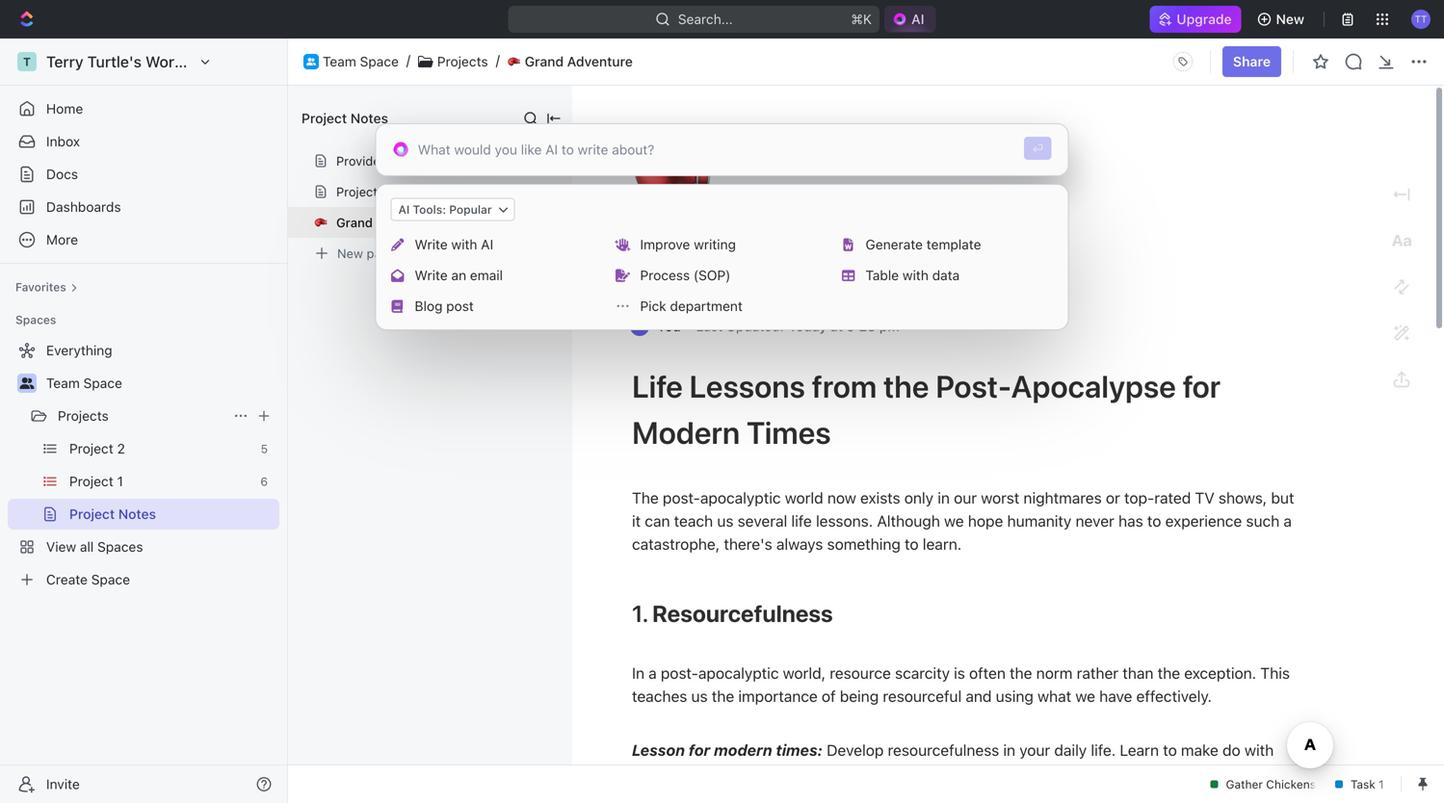 Task type: describe. For each thing, give the bounding box(es) containing it.
0 vertical spatial grand adventure
[[336, 215, 438, 230]]

apocalypse
[[1011, 368, 1176, 405]]

for inside life lessons from the post-apocalypse for modern times
[[1183, 368, 1221, 405]]

2 vertical spatial adventure
[[748, 250, 934, 295]]

table with data
[[866, 267, 960, 283]]

your
[[1020, 741, 1050, 760]]

there's
[[724, 535, 772, 554]]

do
[[1223, 741, 1241, 760]]

docs link
[[8, 159, 279, 190]]

has
[[1119, 512, 1143, 530]]

humanity
[[1007, 512, 1072, 530]]

improve writing button
[[609, 229, 831, 260]]

docs
[[46, 166, 78, 182]]

⏎
[[1032, 142, 1044, 155]]

envelope open image
[[391, 269, 404, 282]]

effectively.
[[1137, 687, 1212, 706]]

inbox
[[46, 133, 80, 149]]

we inside the post-apocalyptic world now exists only in our worst nightmares or top-rated tv shows, but it can teach us several life lessons. although we hope humanity never has to experience such a catastrophe, there's always something to learn.
[[944, 512, 964, 530]]

the up effectively.
[[1158, 664, 1180, 683]]

comment
[[680, 226, 738, 242]]

team space link inside sidebar navigation
[[46, 368, 276, 399]]

add comment
[[651, 226, 738, 242]]

modern
[[632, 414, 740, 451]]

new for new
[[1276, 11, 1305, 27]]

process (sop) button
[[609, 260, 831, 291]]

only
[[905, 489, 934, 507]]

always
[[776, 535, 823, 554]]

projects link for rightmost team space link
[[437, 54, 488, 70]]

inbox link
[[8, 126, 279, 157]]

learn.
[[923, 535, 962, 554]]

search...
[[678, 11, 733, 27]]

(sop)
[[694, 267, 731, 283]]

now
[[828, 489, 856, 507]]

with for table
[[903, 267, 929, 283]]

life
[[632, 368, 683, 405]]

generate template button
[[835, 229, 1057, 260]]

teaches
[[632, 687, 687, 706]]

it
[[632, 512, 641, 530]]

importance
[[738, 687, 818, 706]]

tv
[[1195, 489, 1215, 507]]

table
[[866, 267, 899, 283]]

times:
[[776, 741, 823, 760]]

1 vertical spatial to
[[905, 535, 919, 554]]

post-
[[936, 368, 1011, 405]]

write for write with ai
[[415, 236, 448, 252]]

book image
[[392, 300, 403, 313]]

than
[[1123, 664, 1154, 683]]

shows,
[[1219, 489, 1267, 507]]

writing
[[694, 236, 736, 252]]

and inside develop resourcefulness in your daily life. learn to make do with less and recycle as much as possible.
[[664, 765, 690, 783]]

world,
[[783, 664, 826, 683]]

an
[[451, 267, 466, 283]]

⌘k
[[851, 11, 872, 27]]

life.
[[1091, 741, 1116, 760]]

department
[[670, 298, 743, 314]]

data
[[932, 267, 960, 283]]

using
[[996, 687, 1034, 706]]

blog
[[415, 298, 443, 314]]

write with ai
[[415, 236, 493, 252]]

a inside the post-apocalyptic world now exists only in our worst nightmares or top-rated tv shows, but it can teach us several life lessons. although we hope humanity never has to experience such a catastrophe, there's always something to learn.
[[1284, 512, 1292, 530]]

or
[[1106, 489, 1120, 507]]

ai tools: popular
[[398, 203, 492, 216]]

life
[[791, 512, 812, 530]]

post- inside the post-apocalyptic world now exists only in our worst nightmares or top-rated tv shows, but it can teach us several life lessons. although we hope humanity never has to experience such a catastrophe, there's always something to learn.
[[663, 489, 700, 507]]

project for project notes
[[302, 110, 347, 126]]

pm
[[879, 318, 900, 334]]

recycle
[[694, 765, 744, 783]]

in a post-apocalyptic world, resource scarcity is often the norm rather than the exception. this teaches us the importance of being resourceful and using what we have effectively.
[[632, 664, 1294, 706]]

2 as from the left
[[811, 765, 827, 783]]

improve writing
[[640, 236, 736, 252]]

life lessons from the post-apocalypse for modern times
[[632, 368, 1228, 451]]

write for write an email
[[415, 267, 448, 283]]

projects for projects link for team space link within sidebar navigation
[[58, 408, 109, 424]]

upgrade
[[1177, 11, 1232, 27]]

in inside the post-apocalyptic world now exists only in our worst nightmares or top-rated tv shows, but it can teach us several life lessons. although we hope humanity never has to experience such a catastrophe, there's always something to learn.
[[938, 489, 950, 507]]

1 horizontal spatial grand
[[525, 54, 564, 69]]

process (sop)
[[640, 267, 731, 283]]

our
[[954, 489, 977, 507]]

favorites
[[15, 280, 66, 294]]

0 horizontal spatial for
[[689, 741, 710, 760]]

to inside develop resourcefulness in your daily life. learn to make do with less and recycle as much as possible.
[[1163, 741, 1177, 760]]

possible.
[[831, 765, 893, 783]]

1 vertical spatial grand
[[336, 215, 373, 230]]

pencil image
[[391, 238, 404, 251]]

worst
[[981, 489, 1020, 507]]

pick department button
[[609, 291, 831, 322]]

process
[[640, 267, 690, 283]]

add
[[651, 226, 676, 242]]

lesson for modern times:
[[632, 741, 823, 760]]

today
[[789, 318, 827, 334]]

what
[[1038, 687, 1072, 706]]

pick
[[640, 298, 666, 314]]

several
[[738, 512, 787, 530]]

with for write
[[451, 236, 477, 252]]

spaces
[[15, 313, 56, 327]]

What would you like AI to write about? text field
[[418, 140, 1006, 160]]

apocalyptic inside in a post-apocalyptic world, resource scarcity is often the norm rather than the exception. this teaches us the importance of being resourceful and using what we have effectively.
[[698, 664, 779, 683]]

the up lesson for modern times:
[[712, 687, 734, 706]]

provide
[[336, 154, 380, 168]]

of
[[822, 687, 836, 706]]

pick department
[[640, 298, 743, 314]]

a inside in a post-apocalyptic world, resource scarcity is often the norm rather than the exception. this teaches us the importance of being resourceful and using what we have effectively.
[[649, 664, 657, 683]]

teach
[[674, 512, 713, 530]]

lessons.
[[816, 512, 873, 530]]

times
[[747, 414, 831, 451]]

generate template
[[866, 236, 981, 252]]



Task type: vqa. For each thing, say whether or not it's contained in the screenshot.
Add
yes



Task type: locate. For each thing, give the bounding box(es) containing it.
ai
[[398, 203, 410, 216], [481, 236, 493, 252]]

1 vertical spatial user group image
[[20, 378, 34, 389]]

scarcity
[[895, 664, 950, 683]]

in left your
[[1003, 741, 1016, 760]]

adventure
[[567, 54, 633, 69], [376, 215, 438, 230], [748, 250, 934, 295]]

0 vertical spatial team space
[[323, 54, 399, 69]]

post- up the teaches
[[661, 664, 698, 683]]

resourceful
[[883, 687, 962, 706]]

with inside develop resourcefulness in your daily life. learn to make do with less and recycle as much as possible.
[[1245, 741, 1274, 760]]

0 horizontal spatial space
[[83, 375, 122, 391]]

2 vertical spatial grand
[[630, 250, 740, 295]]

0 horizontal spatial projects
[[58, 408, 109, 424]]

0 vertical spatial and
[[966, 687, 992, 706]]

post- up teach
[[663, 489, 700, 507]]

apocalyptic inside the post-apocalyptic world now exists only in our worst nightmares or top-rated tv shows, but it can teach us several life lessons. although we hope humanity never has to experience such a catastrophe, there's always something to learn.
[[700, 489, 781, 507]]

1 vertical spatial grand adventure
[[630, 250, 934, 295]]

team space down spaces
[[46, 375, 122, 391]]

0 horizontal spatial to
[[905, 535, 919, 554]]

as down times:
[[811, 765, 827, 783]]

2
[[381, 185, 389, 199]]

ai inside write with ai button
[[481, 236, 493, 252]]

post
[[446, 298, 474, 314]]

0 vertical spatial space
[[360, 54, 399, 69]]

0 vertical spatial user group image
[[306, 58, 316, 65]]

ai up the email
[[481, 236, 493, 252]]

1 horizontal spatial to
[[1147, 512, 1161, 530]]

a
[[1284, 512, 1292, 530], [649, 664, 657, 683]]

lessons
[[689, 368, 805, 405]]

learn
[[1120, 741, 1159, 760]]

1 vertical spatial new
[[337, 246, 363, 261]]

projects
[[437, 54, 488, 69], [58, 408, 109, 424]]

new left "page"
[[337, 246, 363, 261]]

user group image up project notes
[[306, 58, 316, 65]]

0 horizontal spatial user group image
[[20, 378, 34, 389]]

with inside table with data button
[[903, 267, 929, 283]]

0 horizontal spatial projects link
[[58, 401, 225, 432]]

0 vertical spatial to
[[1147, 512, 1161, 530]]

1 horizontal spatial grand adventure
[[630, 250, 934, 295]]

0 vertical spatial new
[[1276, 11, 1305, 27]]

ai inside ai tools: popular button
[[398, 203, 410, 216]]

1 horizontal spatial and
[[966, 687, 992, 706]]

team inside sidebar navigation
[[46, 375, 80, 391]]

⏎ button
[[1024, 137, 1052, 160]]

1 horizontal spatial we
[[1076, 687, 1096, 706]]

hand sparkles image
[[615, 238, 631, 251]]

template
[[927, 236, 981, 252]]

table with data button
[[835, 260, 1057, 291]]

0 horizontal spatial grand
[[336, 215, 373, 230]]

0 vertical spatial we
[[944, 512, 964, 530]]

1 horizontal spatial adventure
[[567, 54, 633, 69]]

0 horizontal spatial we
[[944, 512, 964, 530]]

1 horizontal spatial a
[[1284, 512, 1292, 530]]

0 horizontal spatial team space link
[[46, 368, 276, 399]]

0 horizontal spatial grand adventure
[[336, 215, 438, 230]]

grand adventure up last updated: today at 5:28 pm
[[630, 250, 934, 295]]

have
[[1100, 687, 1132, 706]]

space for rightmost team space link
[[360, 54, 399, 69]]

us inside the post-apocalyptic world now exists only in our worst nightmares or top-rated tv shows, but it can teach us several life lessons. although we hope humanity never has to experience such a catastrophe, there's always something to learn.
[[717, 512, 734, 530]]

with up an
[[451, 236, 477, 252]]

user group image for team space link within sidebar navigation
[[20, 378, 34, 389]]

space inside tree
[[83, 375, 122, 391]]

team for team space link within sidebar navigation
[[46, 375, 80, 391]]

🥊 grand adventure
[[508, 54, 633, 69]]

0 vertical spatial for
[[1183, 368, 1221, 405]]

write inside button
[[415, 236, 448, 252]]

tree
[[8, 335, 279, 595]]

0 vertical spatial projects
[[437, 54, 488, 69]]

but
[[1271, 489, 1294, 507]]

can
[[645, 512, 670, 530]]

1 vertical spatial for
[[689, 741, 710, 760]]

0 vertical spatial team space link
[[323, 54, 399, 70]]

we down rather
[[1076, 687, 1096, 706]]

catastrophe,
[[632, 535, 720, 554]]

home link
[[8, 93, 279, 124]]

0 vertical spatial us
[[717, 512, 734, 530]]

and
[[966, 687, 992, 706], [664, 765, 690, 783]]

ai tools: popular button
[[391, 198, 515, 221]]

team space link
[[323, 54, 399, 70], [46, 368, 276, 399]]

apocalyptic up importance
[[698, 664, 779, 683]]

new page
[[337, 246, 396, 261]]

the right from
[[884, 368, 929, 405]]

with right do
[[1245, 741, 1274, 760]]

we down our
[[944, 512, 964, 530]]

adventure right 🥊
[[567, 54, 633, 69]]

world
[[785, 489, 824, 507]]

1 vertical spatial ai
[[481, 236, 493, 252]]

1 vertical spatial team
[[46, 375, 80, 391]]

ai left tools:
[[398, 203, 410, 216]]

norm
[[1036, 664, 1073, 683]]

0 vertical spatial projects link
[[437, 54, 488, 70]]

tree inside sidebar navigation
[[8, 335, 279, 595]]

1 vertical spatial a
[[649, 664, 657, 683]]

upgrade link
[[1150, 6, 1242, 33]]

post- inside in a post-apocalyptic world, resource scarcity is often the norm rather than the exception. this teaches us the importance of being resourceful and using what we have effectively.
[[661, 664, 698, 683]]

hope
[[968, 512, 1003, 530]]

1 vertical spatial us
[[691, 687, 708, 706]]

from
[[812, 368, 877, 405]]

us right teach
[[717, 512, 734, 530]]

home
[[46, 101, 83, 117]]

2 vertical spatial to
[[1163, 741, 1177, 760]]

1 vertical spatial adventure
[[376, 215, 438, 230]]

the
[[632, 489, 659, 507]]

0 horizontal spatial as
[[748, 765, 764, 783]]

apocalyptic
[[700, 489, 781, 507], [698, 664, 779, 683]]

dashboards
[[46, 199, 121, 215]]

2 horizontal spatial with
[[1245, 741, 1274, 760]]

projects inside projects link
[[58, 408, 109, 424]]

team up project notes
[[323, 54, 356, 69]]

sidebar navigation
[[0, 39, 288, 804]]

1 vertical spatial in
[[1003, 741, 1016, 760]]

popular
[[449, 203, 492, 216]]

1 vertical spatial space
[[83, 375, 122, 391]]

0 vertical spatial apocalyptic
[[700, 489, 781, 507]]

for
[[1183, 368, 1221, 405], [689, 741, 710, 760]]

1 horizontal spatial projects
[[437, 54, 488, 69]]

1 horizontal spatial for
[[1183, 368, 1221, 405]]

us right the teaches
[[691, 687, 708, 706]]

tools:
[[413, 203, 446, 216]]

1 vertical spatial we
[[1076, 687, 1096, 706]]

team space up the notes
[[323, 54, 399, 69]]

1 vertical spatial with
[[903, 267, 929, 283]]

grand adventure
[[336, 215, 438, 230], [630, 250, 934, 295]]

grand adventure up pencil image
[[336, 215, 438, 230]]

we inside in a post-apocalyptic world, resource scarcity is often the norm rather than the exception. this teaches us the importance of being resourceful and using what we have effectively.
[[1076, 687, 1096, 706]]

0 vertical spatial with
[[451, 236, 477, 252]]

5:28
[[846, 318, 876, 334]]

write inside "button"
[[415, 267, 448, 283]]

0 vertical spatial team
[[323, 54, 356, 69]]

and down lesson
[[664, 765, 690, 783]]

to down although
[[905, 535, 919, 554]]

0 vertical spatial post-
[[663, 489, 700, 507]]

1 horizontal spatial projects link
[[437, 54, 488, 70]]

1 vertical spatial and
[[664, 765, 690, 783]]

develop resourcefulness in your daily life. learn to make do with less and recycle as much as possible.
[[632, 741, 1278, 783]]

0 vertical spatial in
[[938, 489, 950, 507]]

in left our
[[938, 489, 950, 507]]

project
[[302, 110, 347, 126], [336, 185, 378, 199]]

1 horizontal spatial in
[[1003, 741, 1016, 760]]

at
[[830, 318, 843, 334]]

never
[[1076, 512, 1115, 530]]

exists
[[860, 489, 901, 507]]

often
[[969, 664, 1006, 683]]

0 horizontal spatial ai
[[398, 203, 410, 216]]

this
[[1261, 664, 1290, 683]]

improve
[[640, 236, 690, 252]]

team for rightmost team space link
[[323, 54, 356, 69]]

0 horizontal spatial team
[[46, 375, 80, 391]]

user group image inside sidebar navigation
[[20, 378, 34, 389]]

2 write from the top
[[415, 267, 448, 283]]

0 horizontal spatial with
[[451, 236, 477, 252]]

page
[[367, 246, 396, 261]]

user group image down spaces
[[20, 378, 34, 389]]

project notes
[[302, 110, 388, 126]]

0 vertical spatial project
[[302, 110, 347, 126]]

share
[[1233, 53, 1271, 69]]

1 horizontal spatial new
[[1276, 11, 1305, 27]]

new inside button
[[1276, 11, 1305, 27]]

less
[[632, 765, 660, 783]]

0 vertical spatial grand
[[525, 54, 564, 69]]

project 2
[[336, 185, 389, 199]]

grand
[[525, 54, 564, 69], [336, 215, 373, 230], [630, 250, 740, 295]]

space for team space link within sidebar navigation
[[83, 375, 122, 391]]

with inside write with ai button
[[451, 236, 477, 252]]

team space
[[323, 54, 399, 69], [46, 375, 122, 391]]

1 horizontal spatial space
[[360, 54, 399, 69]]

0 horizontal spatial new
[[337, 246, 363, 261]]

project left 2 on the left top of the page
[[336, 185, 378, 199]]

user group image
[[306, 58, 316, 65], [20, 378, 34, 389]]

file word image
[[844, 238, 853, 251]]

new button
[[1249, 4, 1316, 35]]

0 vertical spatial write
[[415, 236, 448, 252]]

new right upgrade
[[1276, 11, 1305, 27]]

top-
[[1124, 489, 1155, 507]]

1 vertical spatial projects
[[58, 408, 109, 424]]

0 vertical spatial adventure
[[567, 54, 633, 69]]

0 vertical spatial a
[[1284, 512, 1292, 530]]

0 horizontal spatial in
[[938, 489, 950, 507]]

team space for team space link within sidebar navigation
[[46, 375, 122, 391]]

grand down project 2
[[336, 215, 373, 230]]

1 horizontal spatial user group image
[[306, 58, 316, 65]]

to left make
[[1163, 741, 1177, 760]]

0 horizontal spatial us
[[691, 687, 708, 706]]

1 horizontal spatial as
[[811, 765, 827, 783]]

2 vertical spatial with
[[1245, 741, 1274, 760]]

projects for projects link related to rightmost team space link
[[437, 54, 488, 69]]

write left an
[[415, 267, 448, 283]]

1 vertical spatial post-
[[661, 664, 698, 683]]

1 vertical spatial team space link
[[46, 368, 276, 399]]

team down spaces
[[46, 375, 80, 391]]

adventure up pencil image
[[376, 215, 438, 230]]

2 horizontal spatial adventure
[[748, 250, 934, 295]]

with left data at the right top
[[903, 267, 929, 283]]

1 vertical spatial write
[[415, 267, 448, 283]]

2 horizontal spatial to
[[1163, 741, 1177, 760]]

much
[[768, 765, 807, 783]]

write with ai button
[[384, 229, 606, 260]]

0 horizontal spatial and
[[664, 765, 690, 783]]

modern
[[714, 741, 772, 760]]

1 vertical spatial projects link
[[58, 401, 225, 432]]

1. resourcefulness
[[632, 600, 833, 627]]

resource
[[830, 664, 891, 683]]

file signature image
[[616, 269, 630, 282]]

1 horizontal spatial with
[[903, 267, 929, 283]]

blog post
[[415, 298, 474, 314]]

projects link for team space link within sidebar navigation
[[58, 401, 225, 432]]

1 horizontal spatial team space link
[[323, 54, 399, 70]]

a down but
[[1284, 512, 1292, 530]]

0 vertical spatial ai
[[398, 203, 410, 216]]

2 horizontal spatial grand
[[630, 250, 740, 295]]

and inside in a post-apocalyptic world, resource scarcity is often the norm rather than the exception. this teaches us the importance of being resourceful and using what we have effectively.
[[966, 687, 992, 706]]

🥊
[[508, 54, 520, 69]]

tree containing team space
[[8, 335, 279, 595]]

to right has
[[1147, 512, 1161, 530]]

1 write from the top
[[415, 236, 448, 252]]

user group image for rightmost team space link
[[306, 58, 316, 65]]

such
[[1246, 512, 1280, 530]]

1 vertical spatial team space
[[46, 375, 122, 391]]

1 as from the left
[[748, 765, 764, 783]]

project for project 2
[[336, 185, 378, 199]]

the inside life lessons from the post-apocalypse for modern times
[[884, 368, 929, 405]]

in inside develop resourcefulness in your daily life. learn to make do with less and recycle as much as possible.
[[1003, 741, 1016, 760]]

in
[[632, 664, 645, 683]]

grand up pick department
[[630, 250, 740, 295]]

being
[[840, 687, 879, 706]]

grand right 🥊
[[525, 54, 564, 69]]

with
[[451, 236, 477, 252], [903, 267, 929, 283], [1245, 741, 1274, 760]]

write right pencil image
[[415, 236, 448, 252]]

0 horizontal spatial a
[[649, 664, 657, 683]]

adventure up 'at'
[[748, 250, 934, 295]]

0 horizontal spatial adventure
[[376, 215, 438, 230]]

1 vertical spatial project
[[336, 185, 378, 199]]

table image
[[842, 269, 855, 282]]

1 horizontal spatial team space
[[323, 54, 399, 69]]

as down modern
[[748, 765, 764, 783]]

1 horizontal spatial ai
[[481, 236, 493, 252]]

and down often
[[966, 687, 992, 706]]

a right in
[[649, 664, 657, 683]]

lesson
[[632, 741, 685, 760]]

us inside in a post-apocalyptic world, resource scarcity is often the norm rather than the exception. this teaches us the importance of being resourceful and using what we have effectively.
[[691, 687, 708, 706]]

rather
[[1077, 664, 1119, 683]]

the up using
[[1010, 664, 1032, 683]]

team space for rightmost team space link
[[323, 54, 399, 69]]

new for new page
[[337, 246, 363, 261]]

1 horizontal spatial team
[[323, 54, 356, 69]]

0 horizontal spatial team space
[[46, 375, 122, 391]]

apocalyptic up several
[[700, 489, 781, 507]]

1 horizontal spatial us
[[717, 512, 734, 530]]

1 vertical spatial apocalyptic
[[698, 664, 779, 683]]

generate
[[866, 236, 923, 252]]

project left the notes
[[302, 110, 347, 126]]

team space inside sidebar navigation
[[46, 375, 122, 391]]

the post-apocalyptic world now exists only in our worst nightmares or top-rated tv shows, but it can teach us several life lessons. although we hope humanity never has to experience such a catastrophe, there's always something to learn.
[[632, 489, 1299, 554]]



